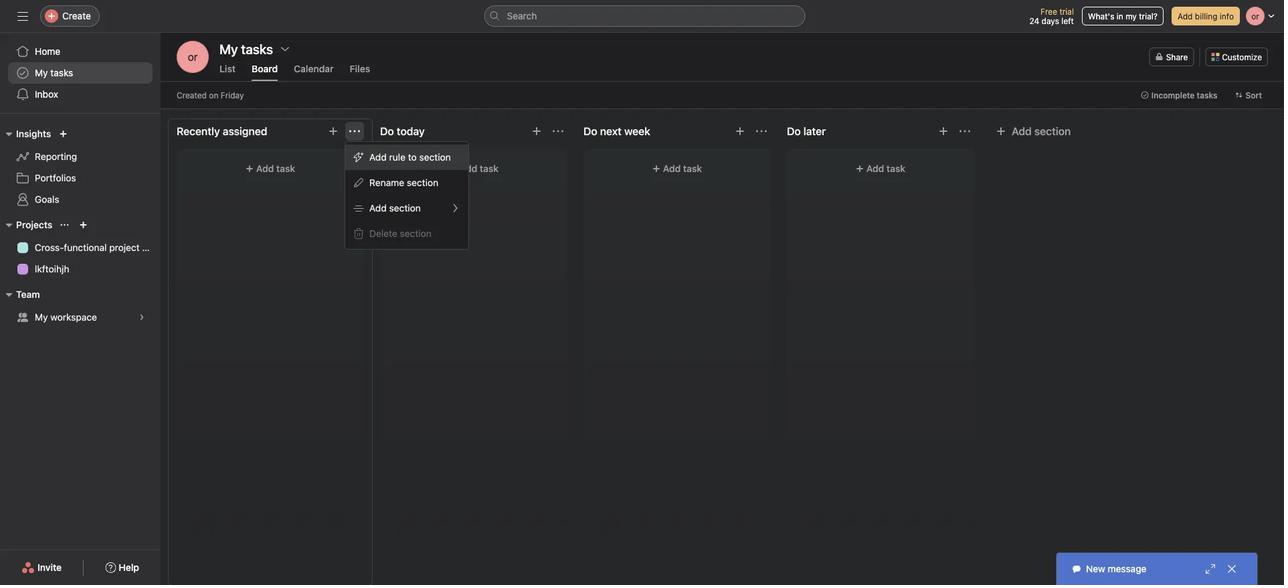 Task type: describe. For each thing, give the bounding box(es) containing it.
search
[[507, 10, 537, 21]]

see details, my workspace image
[[138, 313, 146, 321]]

rule
[[389, 152, 406, 163]]

reporting link
[[8, 146, 153, 167]]

tasks for my tasks
[[50, 67, 73, 78]]

add task for do next week
[[663, 163, 702, 174]]

projects
[[16, 219, 52, 230]]

inbox link
[[8, 84, 153, 105]]

team
[[16, 289, 40, 300]]

customize button
[[1206, 48, 1269, 66]]

add task image for do later
[[939, 126, 949, 137]]

cross-
[[35, 242, 64, 253]]

projects button
[[0, 217, 52, 233]]

show options, current sort, top image
[[61, 221, 69, 229]]

lkftoihjh link
[[8, 258, 153, 280]]

new message
[[1087, 563, 1147, 574]]

do
[[584, 125, 598, 138]]

share
[[1167, 52, 1189, 62]]

created on friday
[[177, 90, 244, 100]]

board link
[[252, 63, 278, 81]]

goals link
[[8, 189, 153, 210]]

add task image for do today
[[532, 126, 542, 137]]

trial
[[1060, 7, 1075, 16]]

show options image
[[280, 44, 291, 54]]

my workspace link
[[8, 307, 153, 328]]

tasks for incomplete tasks
[[1198, 90, 1218, 100]]

search list box
[[484, 5, 806, 27]]

my tasks
[[220, 41, 273, 57]]

add inside add section button
[[1012, 125, 1032, 138]]

do later
[[787, 125, 826, 138]]

my
[[1126, 11, 1137, 21]]

files link
[[350, 63, 370, 81]]

insights
[[16, 128, 51, 139]]

board
[[252, 63, 278, 74]]

incomplete tasks button
[[1135, 86, 1224, 104]]

my for my tasks
[[35, 67, 48, 78]]

next week
[[600, 125, 651, 138]]

my for my workspace
[[35, 312, 48, 323]]

calendar link
[[294, 63, 334, 81]]

my tasks
[[35, 67, 73, 78]]

left
[[1062, 16, 1075, 25]]

global element
[[0, 33, 161, 113]]

projects element
[[0, 213, 161, 283]]

my workspace
[[35, 312, 97, 323]]

add task button for do next week
[[592, 157, 763, 181]]

more section actions image for do later
[[960, 126, 971, 137]]

create button
[[40, 5, 100, 27]]

add task for do later
[[867, 163, 906, 174]]

portfolios link
[[8, 167, 153, 189]]

add task for recently assigned
[[256, 163, 295, 174]]

task for recently assigned
[[277, 163, 295, 174]]

task for do today
[[480, 163, 499, 174]]

portfolios
[[35, 172, 76, 183]]

recently assigned
[[177, 125, 267, 138]]

info
[[1220, 11, 1235, 21]]

plan
[[142, 242, 161, 253]]

invite button
[[13, 556, 70, 580]]

delete
[[370, 228, 398, 239]]

incomplete
[[1152, 90, 1195, 100]]

files
[[350, 63, 370, 74]]

more section actions image for recently assigned
[[350, 126, 360, 137]]

delete section menu item
[[345, 221, 469, 246]]

task for do later
[[887, 163, 906, 174]]

home
[[35, 46, 60, 57]]

workspace
[[50, 312, 97, 323]]

add section inside button
[[1012, 125, 1072, 138]]

team button
[[0, 287, 40, 303]]



Task type: vqa. For each thing, say whether or not it's contained in the screenshot.
Board
yes



Task type: locate. For each thing, give the bounding box(es) containing it.
add billing info
[[1178, 11, 1235, 21]]

help button
[[97, 556, 148, 580]]

list
[[220, 63, 236, 74]]

insights button
[[0, 126, 51, 142]]

task
[[277, 163, 295, 174], [480, 163, 499, 174], [684, 163, 702, 174], [887, 163, 906, 174]]

what's in my trial?
[[1089, 11, 1158, 21]]

free
[[1041, 7, 1058, 16]]

3 add task image from the left
[[939, 126, 949, 137]]

2 add task button from the left
[[388, 157, 560, 181]]

created
[[177, 90, 207, 100]]

insights element
[[0, 122, 161, 213]]

1 my from the top
[[35, 67, 48, 78]]

add task for do today
[[460, 163, 499, 174]]

add task button
[[185, 157, 356, 181], [388, 157, 560, 181], [592, 157, 763, 181], [795, 157, 967, 181]]

tasks
[[50, 67, 73, 78], [1198, 90, 1218, 100]]

what's
[[1089, 11, 1115, 21]]

trial?
[[1140, 11, 1158, 21]]

2 horizontal spatial more section actions image
[[960, 126, 971, 137]]

1 add task image from the left
[[532, 126, 542, 137]]

add section button
[[991, 119, 1077, 143]]

reporting
[[35, 151, 77, 162]]

in
[[1117, 11, 1124, 21]]

1 horizontal spatial tasks
[[1198, 90, 1218, 100]]

1 horizontal spatial more section actions image
[[757, 126, 767, 137]]

2 add task image from the left
[[735, 126, 746, 137]]

to
[[408, 152, 417, 163]]

add billing info button
[[1172, 7, 1241, 25]]

add task
[[256, 163, 295, 174], [460, 163, 499, 174], [663, 163, 702, 174], [867, 163, 906, 174]]

add task button for do today
[[388, 157, 560, 181]]

3 more section actions image from the left
[[960, 126, 971, 137]]

new project or portfolio image
[[79, 221, 87, 229]]

do today
[[380, 125, 425, 138]]

1 horizontal spatial add section
[[1012, 125, 1072, 138]]

add
[[1178, 11, 1193, 21], [1012, 125, 1032, 138], [370, 152, 387, 163], [256, 163, 274, 174], [460, 163, 478, 174], [663, 163, 681, 174], [867, 163, 885, 174], [370, 203, 387, 214]]

sort
[[1246, 90, 1263, 100]]

create
[[62, 10, 91, 21]]

more section actions image
[[553, 126, 564, 137]]

add task image for do next week
[[735, 126, 746, 137]]

help
[[119, 562, 139, 573]]

on
[[209, 90, 219, 100]]

cross-functional project plan
[[35, 242, 161, 253]]

1 vertical spatial my
[[35, 312, 48, 323]]

expand new message image
[[1206, 564, 1217, 574]]

my up 'inbox'
[[35, 67, 48, 78]]

functional
[[64, 242, 107, 253]]

rename
[[370, 177, 404, 188]]

2 horizontal spatial add task image
[[939, 126, 949, 137]]

list link
[[220, 63, 236, 81]]

1 add task from the left
[[256, 163, 295, 174]]

tasks inside "global" element
[[50, 67, 73, 78]]

more section actions image
[[350, 126, 360, 137], [757, 126, 767, 137], [960, 126, 971, 137]]

project
[[109, 242, 140, 253]]

inbox
[[35, 89, 58, 100]]

3 add task from the left
[[663, 163, 702, 174]]

add inside add billing info button
[[1178, 11, 1193, 21]]

new image
[[59, 130, 67, 138]]

calendar
[[294, 63, 334, 74]]

0 vertical spatial my
[[35, 67, 48, 78]]

tasks right incomplete
[[1198, 90, 1218, 100]]

2 my from the top
[[35, 312, 48, 323]]

3 add task button from the left
[[592, 157, 763, 181]]

free trial 24 days left
[[1030, 7, 1075, 25]]

2 add task from the left
[[460, 163, 499, 174]]

goals
[[35, 194, 59, 205]]

0 vertical spatial tasks
[[50, 67, 73, 78]]

add task image
[[532, 126, 542, 137], [735, 126, 746, 137], [939, 126, 949, 137]]

1 more section actions image from the left
[[350, 126, 360, 137]]

add task image
[[328, 126, 339, 137]]

search button
[[484, 5, 806, 27]]

lkftoihjh
[[35, 263, 69, 275]]

friday
[[221, 90, 244, 100]]

my
[[35, 67, 48, 78], [35, 312, 48, 323]]

or
[[188, 51, 198, 63]]

share button
[[1150, 48, 1195, 66]]

0 horizontal spatial more section actions image
[[350, 126, 360, 137]]

sort button
[[1230, 86, 1269, 104]]

days
[[1042, 16, 1060, 25]]

my inside teams element
[[35, 312, 48, 323]]

home link
[[8, 41, 153, 62]]

1 vertical spatial tasks
[[1198, 90, 1218, 100]]

24
[[1030, 16, 1040, 25]]

close image
[[1227, 564, 1238, 574]]

invite
[[38, 562, 62, 573]]

incomplete tasks
[[1152, 90, 1218, 100]]

4 add task button from the left
[[795, 157, 967, 181]]

customize
[[1223, 52, 1263, 62]]

teams element
[[0, 283, 161, 331]]

or button
[[177, 41, 209, 73]]

add rule to section
[[370, 152, 451, 163]]

my inside "global" element
[[35, 67, 48, 78]]

add task button for do later
[[795, 157, 967, 181]]

my tasks link
[[8, 62, 153, 84]]

my down team
[[35, 312, 48, 323]]

2 more section actions image from the left
[[757, 126, 767, 137]]

rename section
[[370, 177, 439, 188]]

do next week
[[584, 125, 651, 138]]

tasks inside 'dropdown button'
[[1198, 90, 1218, 100]]

1 vertical spatial add section
[[370, 203, 421, 214]]

billing
[[1196, 11, 1218, 21]]

0 vertical spatial add section
[[1012, 125, 1072, 138]]

1 horizontal spatial add task image
[[735, 126, 746, 137]]

0 horizontal spatial tasks
[[50, 67, 73, 78]]

3 task from the left
[[684, 163, 702, 174]]

add rule to section menu item
[[345, 145, 469, 170]]

4 task from the left
[[887, 163, 906, 174]]

section
[[1035, 125, 1072, 138], [419, 152, 451, 163], [407, 177, 439, 188], [389, 203, 421, 214], [400, 228, 432, 239]]

section inside button
[[1035, 125, 1072, 138]]

1 task from the left
[[277, 163, 295, 174]]

add section
[[1012, 125, 1072, 138], [370, 203, 421, 214]]

0 horizontal spatial add section
[[370, 203, 421, 214]]

tasks down 'home'
[[50, 67, 73, 78]]

0 horizontal spatial add task image
[[532, 126, 542, 137]]

add inside add rule to section menu item
[[370, 152, 387, 163]]

hide sidebar image
[[17, 11, 28, 21]]

1 add task button from the left
[[185, 157, 356, 181]]

2 task from the left
[[480, 163, 499, 174]]

add task button for recently assigned
[[185, 157, 356, 181]]

more section actions image for do next week
[[757, 126, 767, 137]]

4 add task from the left
[[867, 163, 906, 174]]

delete section
[[370, 228, 432, 239]]

task for do next week
[[684, 163, 702, 174]]

cross-functional project plan link
[[8, 237, 161, 258]]

what's in my trial? button
[[1083, 7, 1164, 25]]



